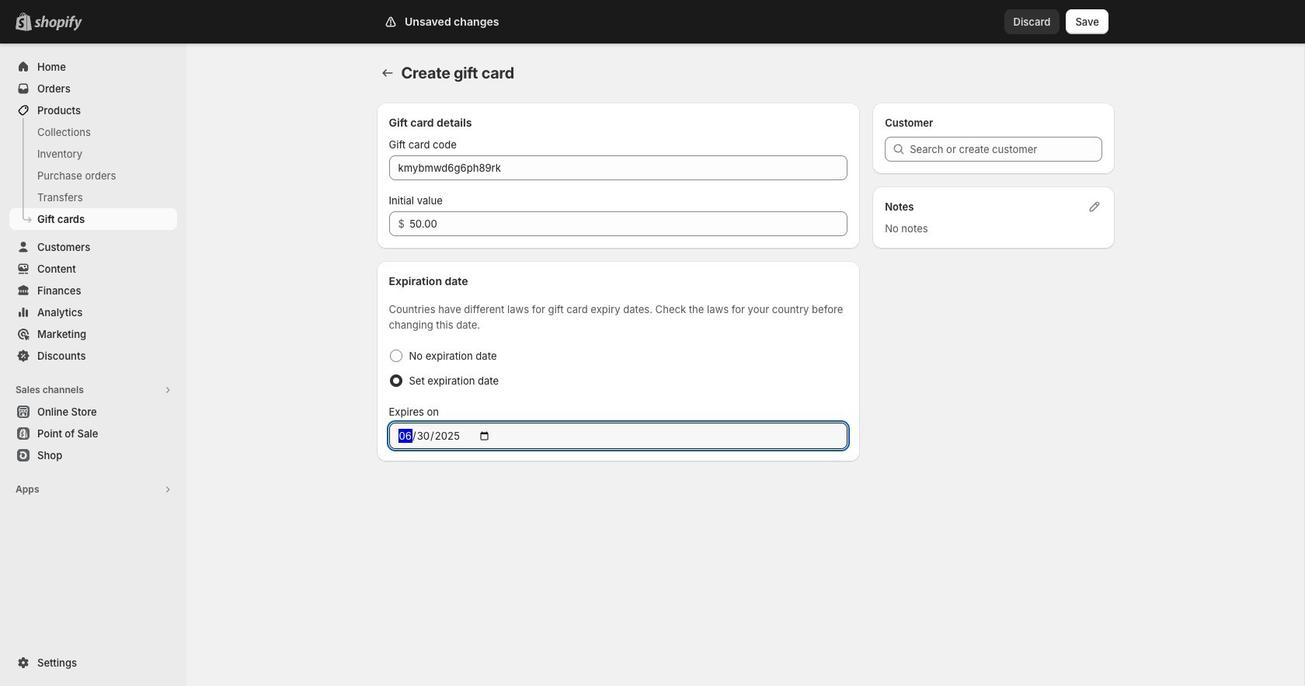 Task type: vqa. For each thing, say whether or not it's contained in the screenshot.
plan within "LINK"
no



Task type: locate. For each thing, give the bounding box(es) containing it.
Search or create customer text field
[[910, 137, 1103, 162]]

  text field
[[410, 211, 848, 236]]

None date field
[[389, 423, 848, 449]]

None text field
[[389, 155, 848, 180]]



Task type: describe. For each thing, give the bounding box(es) containing it.
shopify image
[[34, 16, 82, 31]]



